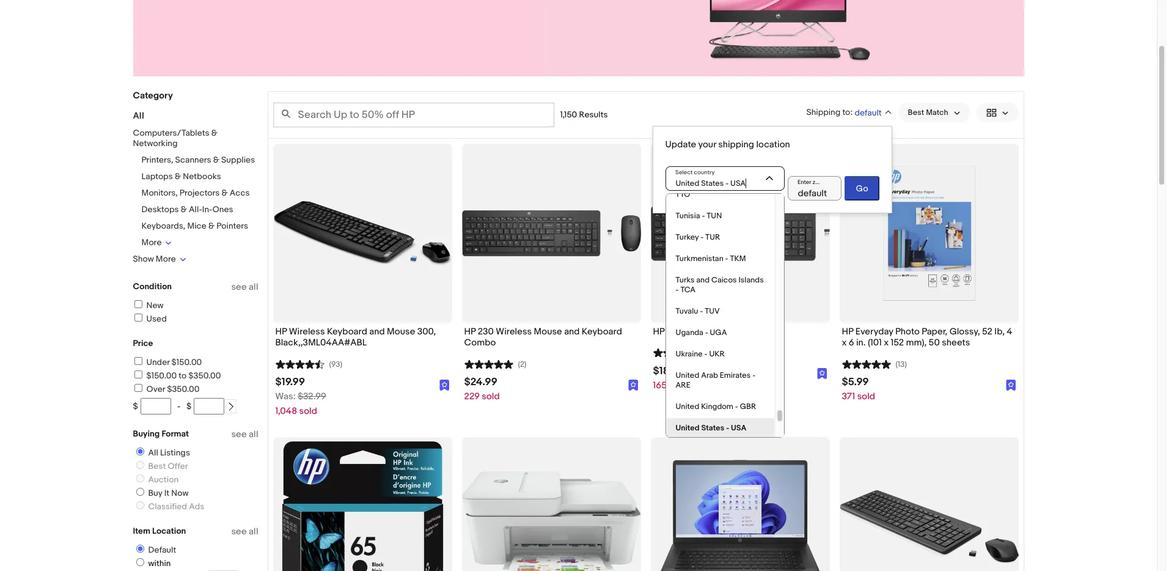 Task type: vqa. For each thing, say whether or not it's contained in the screenshot.
(5) link
yes



Task type: describe. For each thing, give the bounding box(es) containing it.
- left gbr
[[736, 402, 739, 412]]

0 vertical spatial $150.00
[[172, 357, 202, 368]]

Maximum Value text field
[[194, 398, 225, 415]]

networking
[[133, 138, 178, 149]]

ukraine
[[676, 349, 703, 359]]

$5.99
[[842, 376, 869, 389]]

- left tun
[[702, 211, 705, 221]]

hp everyday photo paper, glossy, 52 lb, 4 x 6 in. (101 x 152 mm), 50 sheets
[[842, 326, 1013, 349]]

monitors, projectors & accs link
[[142, 188, 250, 198]]

best offer link
[[131, 461, 191, 472]]

(93)
[[329, 360, 343, 370]]

computers/tablets & networking link
[[133, 128, 218, 149]]

- left ukr
[[705, 349, 708, 359]]

uganda
[[676, 328, 704, 338]]

hp for $19.99
[[276, 326, 287, 338]]

update your shipping location
[[666, 139, 791, 150]]

update
[[666, 139, 697, 150]]

1 vertical spatial $350.00
[[167, 384, 200, 394]]

laptops & netbooks link
[[142, 171, 221, 182]]

classified ads
[[148, 501, 204, 512]]

computers/tablets
[[133, 128, 210, 138]]

tuv
[[705, 306, 720, 316]]

New checkbox
[[134, 300, 142, 308]]

Best Offer radio
[[136, 461, 144, 469]]

mice
[[187, 221, 207, 231]]

wireless inside 'hp wireless keyboard and mouse 300, black,,3ml04aa#abl'
[[289, 326, 325, 338]]

buying format
[[133, 429, 189, 439]]

mouse inside 'hp wireless keyboard and mouse 300, black,,3ml04aa#abl'
[[387, 326, 415, 338]]

turks
[[676, 275, 695, 285]]

hp wireless keyboard and mouse 300, black,,3ml04aa#abl
[[276, 326, 436, 349]]

ukr
[[710, 349, 725, 359]]

$ for minimum value text field
[[133, 401, 138, 412]]

mm),
[[907, 337, 927, 349]]

tca
[[681, 285, 696, 295]]

lb,
[[995, 326, 1005, 338]]

371 sold
[[842, 391, 876, 403]]

all for buying format
[[249, 429, 258, 440]]

auction
[[148, 475, 179, 485]]

supplies
[[221, 155, 255, 165]]

used link
[[132, 314, 167, 324]]

show more button
[[133, 254, 186, 264]]

computers/tablets & networking
[[133, 128, 218, 149]]

printers, scanners & supplies laptops & netbooks monitors, projectors & accs desktops & all-in-ones keyboards, mice & pointers
[[142, 155, 255, 231]]

item location
[[133, 526, 186, 536]]

5 out of 5 stars image for $24.99
[[464, 358, 513, 370]]

listings
[[160, 448, 190, 458]]

[object undefined] image for $18.99
[[817, 368, 828, 379]]

keyboard inside hp 230 wireless mouse and keyboard combo
[[582, 326, 622, 338]]

- inside united arab emirates - are
[[753, 371, 756, 380]]

hp 65 black original ink cartridge, ~120 pages, n9k02an#140 image
[[273, 442, 452, 571]]

ads
[[189, 501, 204, 512]]

states
[[702, 423, 725, 433]]

over
[[146, 384, 165, 394]]

islands
[[739, 275, 764, 285]]

trinidad
[[676, 180, 705, 190]]

Classified Ads radio
[[136, 501, 144, 509]]

tuvalu
[[676, 306, 699, 316]]

- left the tuv
[[700, 306, 703, 316]]

sold for $18.99
[[669, 380, 687, 392]]

within radio
[[136, 558, 144, 566]]

wireless for $18.99
[[685, 326, 721, 338]]

turkmenistan - tkm
[[676, 254, 746, 264]]

desktops
[[142, 204, 179, 215]]

- left usa
[[727, 423, 730, 433]]

photo
[[896, 326, 920, 338]]

165
[[653, 380, 667, 392]]

1 vertical spatial $150.00
[[146, 371, 177, 381]]

and inside turks and caicos islands - tca
[[697, 275, 710, 285]]

shipping
[[719, 139, 755, 150]]

& right "laptops"
[[175, 171, 181, 182]]

all listings link
[[131, 448, 193, 458]]

wireless for $24.99
[[496, 326, 532, 338]]

0 vertical spatial $350.00
[[189, 371, 221, 381]]

now
[[171, 488, 189, 498]]

and inside 'hp wireless keyboard and mouse 300, black,,3ml04aa#abl'
[[370, 326, 385, 338]]

over $350.00 link
[[132, 384, 200, 394]]

was:
[[276, 391, 296, 403]]

turkey
[[676, 232, 699, 242]]

- left uga
[[706, 328, 709, 338]]

hp for $18.99
[[653, 326, 665, 338]]

united for united arab emirates - are
[[676, 371, 700, 380]]

was: $32.99 1,048 sold
[[276, 391, 326, 417]]

$150.00 to $350.00 link
[[132, 371, 221, 381]]

$150.00 to $350.00
[[146, 371, 221, 381]]

$24.99
[[464, 376, 498, 389]]

Used checkbox
[[134, 314, 142, 322]]

buy
[[148, 488, 162, 498]]

default text field
[[209, 571, 239, 571]]

all for all
[[133, 110, 144, 122]]

1 x from the left
[[842, 337, 847, 349]]

see all button for item location
[[231, 526, 258, 538]]

united for united states - usa
[[676, 423, 700, 433]]

arab
[[702, 371, 718, 380]]

$150.00 to $350.00 checkbox
[[134, 371, 142, 379]]

[object undefined] image for $5.99
[[1006, 379, 1017, 391]]

tunisia - tun
[[676, 211, 722, 221]]

5 out of 5 stars image for $5.99
[[842, 358, 891, 370]]

turkmenistan
[[676, 254, 724, 264]]

show more
[[133, 254, 176, 264]]

[object undefined] image for $24.99
[[628, 379, 639, 391]]

all for item location
[[249, 526, 258, 538]]

emirates
[[720, 371, 751, 380]]

under
[[146, 357, 170, 368]]

1,048
[[276, 406, 297, 417]]

tun
[[707, 211, 722, 221]]

mouse inside hp 230 wireless mouse and keyboard combo
[[534, 326, 562, 338]]

hp wireless keyboard and mouse 300, black,,3ml04aa#abl link
[[276, 326, 450, 352]]

and inside trinidad and tobago - tto
[[706, 180, 720, 190]]

- inside turks and caicos islands - tca
[[676, 285, 679, 295]]

& up the netbooks
[[213, 155, 219, 165]]

it
[[164, 488, 170, 498]]

projectors
[[180, 188, 220, 198]]

ukraine - ukr
[[676, 349, 725, 359]]

turks and caicos islands - tca
[[676, 275, 764, 295]]

united for united kingdom - gbr
[[676, 402, 700, 412]]

usa
[[731, 423, 747, 433]]

united kingdom - gbr
[[676, 402, 757, 412]]



Task type: locate. For each thing, give the bounding box(es) containing it.
1 keyboard from the left
[[327, 326, 367, 338]]

united
[[676, 371, 700, 380], [676, 402, 700, 412], [676, 423, 700, 433]]

Under $150.00 checkbox
[[134, 357, 142, 365]]

2 mouse from the left
[[534, 326, 562, 338]]

new link
[[132, 300, 164, 311]]

Minimum Value text field
[[140, 398, 171, 415]]

1 vertical spatial all
[[249, 429, 258, 440]]

trinidad and tobago - tto
[[676, 180, 753, 199]]

hp deskjet 4155e all-in-one inkjet printer, color mobile print, copy, scan, send image
[[462, 460, 641, 571]]

[object undefined] image left $5.99
[[817, 368, 828, 379]]

laptops
[[142, 171, 173, 182]]

best
[[148, 461, 166, 472]]

0 horizontal spatial x
[[842, 337, 847, 349]]

tkm
[[730, 254, 746, 264]]

to
[[179, 371, 187, 381]]

$ left maximum value text box
[[187, 401, 192, 412]]

see for buying format
[[231, 429, 247, 440]]

classified
[[148, 501, 187, 512]]

0 horizontal spatial wireless
[[289, 326, 325, 338]]

united left states
[[676, 423, 700, 433]]

tto
[[676, 190, 691, 199]]

[object undefined] image for $18.99
[[817, 368, 828, 379]]

229
[[464, 391, 480, 403]]

& right mice
[[209, 221, 215, 231]]

0 vertical spatial see
[[231, 281, 247, 293]]

2 5 out of 5 stars image from the left
[[842, 358, 891, 370]]

netbooks
[[183, 171, 221, 182]]

4.5 out of 5 stars image for $19.99
[[276, 358, 324, 370]]

hp left "uganda"
[[653, 326, 665, 338]]

sold for $24.99
[[482, 391, 500, 403]]

3 see all from the top
[[231, 526, 258, 538]]

mouse
[[387, 326, 415, 338], [534, 326, 562, 338]]

new
[[146, 300, 164, 311]]

1 horizontal spatial mouse
[[534, 326, 562, 338]]

hp 230 wireless mouse and keyboard combo image
[[462, 166, 641, 301]]

2 horizontal spatial keyboard
[[723, 326, 764, 338]]

0 vertical spatial all
[[133, 110, 144, 122]]

230 for $24.99
[[478, 326, 494, 338]]

3 wireless from the left
[[685, 326, 721, 338]]

3 hp from the left
[[653, 326, 665, 338]]

hp for $5.99
[[842, 326, 854, 338]]

hp inside hp 230 wireless mouse and keyboard combo
[[464, 326, 476, 338]]

4.5 out of 5 stars image up $18.99
[[653, 347, 702, 358]]

2 see all button from the top
[[231, 429, 258, 440]]

1 horizontal spatial 4.5 out of 5 stars image
[[653, 347, 702, 358]]

52
[[983, 326, 993, 338]]

1 230 from the left
[[478, 326, 494, 338]]

0 horizontal spatial 5 out of 5 stars image
[[464, 358, 513, 370]]

3 keyboard from the left
[[723, 326, 764, 338]]

see all for buying format
[[231, 429, 258, 440]]

230 inside hp 230 wireless mouse and keyboard combo
[[478, 326, 494, 338]]

caicos
[[712, 275, 737, 285]]

Buy It Now radio
[[136, 488, 144, 496]]

see all
[[231, 281, 258, 293], [231, 429, 258, 440], [231, 526, 258, 538]]

152
[[891, 337, 905, 349]]

hp
[[276, 326, 287, 338], [464, 326, 476, 338], [653, 326, 665, 338], [842, 326, 854, 338]]

2 $ from the left
[[187, 401, 192, 412]]

- right emirates
[[753, 371, 756, 380]]

all for condition
[[249, 281, 258, 293]]

5 out of 5 stars image down in.
[[842, 358, 891, 370]]

sold down $32.99
[[299, 406, 317, 417]]

2 see all from the top
[[231, 429, 258, 440]]

sold for $5.99
[[858, 391, 876, 403]]

3 see from the top
[[231, 526, 247, 538]]

united inside united arab emirates - are
[[676, 371, 700, 380]]

tur
[[706, 232, 721, 242]]

& left 'accs'
[[222, 188, 228, 198]]

desktops & all-in-ones link
[[142, 204, 233, 215]]

price
[[133, 338, 153, 349]]

1 horizontal spatial wireless
[[496, 326, 532, 338]]

all right all listings option at the left bottom of page
[[148, 448, 158, 458]]

united states - usa
[[676, 423, 747, 433]]

None text field
[[666, 166, 785, 191], [788, 176, 842, 201], [666, 166, 785, 191], [788, 176, 842, 201]]

auction link
[[131, 475, 181, 485]]

5 out of 5 stars image up $24.99
[[464, 358, 513, 370]]

4 hp from the left
[[842, 326, 854, 338]]

1 vertical spatial see
[[231, 429, 247, 440]]

2 see from the top
[[231, 429, 247, 440]]

list box
[[666, 174, 785, 438]]

hp up (93) link
[[276, 326, 287, 338]]

1 $ from the left
[[133, 401, 138, 412]]

tunisia
[[676, 211, 701, 221]]

kingdom
[[702, 402, 734, 412]]

hp inside hp everyday photo paper, glossy, 52 lb, 4 x 6 in. (101 x 152 mm), 50 sheets
[[842, 326, 854, 338]]

and
[[706, 180, 720, 190], [697, 275, 710, 285], [370, 326, 385, 338], [565, 326, 580, 338]]

hp everyday photo paper, glossy, 52 lb, 4 x 6 in. (101 x 152 mm), 50 sheets image
[[840, 166, 1019, 301]]

hp 330 wireless mouse and keyboard combination image
[[840, 437, 1019, 571]]

Over $350.00 checkbox
[[134, 384, 142, 392]]

1 vertical spatial see all
[[231, 429, 258, 440]]

- left "tca"
[[676, 285, 679, 295]]

[object undefined] image left $24.99
[[440, 379, 450, 391]]

1 see all button from the top
[[231, 281, 258, 293]]

1 horizontal spatial all
[[148, 448, 158, 458]]

show
[[133, 254, 154, 264]]

230 for $18.99
[[667, 326, 683, 338]]

see for condition
[[231, 281, 247, 293]]

over $350.00
[[146, 384, 200, 394]]

everyday
[[856, 326, 894, 338]]

all
[[249, 281, 258, 293], [249, 429, 258, 440], [249, 526, 258, 538]]

1 vertical spatial see all button
[[231, 429, 258, 440]]

in.
[[857, 337, 866, 349]]

glossy,
[[950, 326, 981, 338]]

see all button for buying format
[[231, 429, 258, 440]]

hp everyday photo paper, glossy, 52 lb, 4 x 6 in. (101 x 152 mm), 50 sheets link
[[842, 326, 1017, 352]]

3 united from the top
[[676, 423, 700, 433]]

hp left in.
[[842, 326, 854, 338]]

see all button for condition
[[231, 281, 258, 293]]

classified ads link
[[131, 501, 207, 512]]

4.5 out of 5 stars image up $19.99
[[276, 358, 324, 370]]

keyboards, mice & pointers link
[[142, 221, 248, 231]]

x left 6
[[842, 337, 847, 349]]

and inside hp 230 wireless mouse and keyboard combo
[[565, 326, 580, 338]]

300,
[[417, 326, 436, 338]]

2 wireless from the left
[[496, 326, 532, 338]]

$150.00 down under
[[146, 371, 177, 381]]

black,,3ml04aa#abl
[[276, 337, 367, 349]]

3 see all button from the top
[[231, 526, 258, 538]]

sold down $18.99
[[669, 380, 687, 392]]

230 up (5) link
[[667, 326, 683, 338]]

1 united from the top
[[676, 371, 700, 380]]

0 vertical spatial see all button
[[231, 281, 258, 293]]

1 all from the top
[[249, 281, 258, 293]]

&
[[211, 128, 218, 138], [213, 155, 219, 165], [175, 171, 181, 182], [222, 188, 228, 198], [181, 204, 187, 215], [209, 221, 215, 231]]

$19.99
[[276, 376, 305, 389]]

2 vertical spatial united
[[676, 423, 700, 433]]

2 vertical spatial see all button
[[231, 526, 258, 538]]

hp up (2) link
[[464, 326, 476, 338]]

1 vertical spatial united
[[676, 402, 700, 412]]

50
[[929, 337, 940, 349]]

used
[[146, 314, 167, 324]]

0 horizontal spatial $
[[133, 401, 138, 412]]

hp inside 'hp wireless keyboard and mouse 300, black,,3ml04aa#abl'
[[276, 326, 287, 338]]

$350.00
[[189, 371, 221, 381], [167, 384, 200, 394]]

under $150.00 link
[[132, 357, 202, 368]]

2 horizontal spatial wireless
[[685, 326, 721, 338]]

$18.99
[[653, 365, 684, 377]]

hp for $24.99
[[464, 326, 476, 338]]

4.5 out of 5 stars image
[[653, 347, 702, 358], [276, 358, 324, 370]]

location
[[757, 139, 791, 150]]

(2)
[[518, 360, 527, 370]]

Default radio
[[136, 545, 144, 553]]

wireless inside hp 230 wireless mouse and keyboard combo
[[496, 326, 532, 338]]

0 horizontal spatial 230
[[478, 326, 494, 338]]

keyboard inside hp 230 wireless keyboard link
[[723, 326, 764, 338]]

all down category
[[133, 110, 144, 122]]

0 vertical spatial united
[[676, 371, 700, 380]]

- right tobago
[[750, 180, 753, 190]]

gbr
[[740, 402, 757, 412]]

1 horizontal spatial keyboard
[[582, 326, 622, 338]]

2 all from the top
[[249, 429, 258, 440]]

location
[[152, 526, 186, 536]]

keyboard
[[327, 326, 367, 338], [582, 326, 622, 338], [723, 326, 764, 338]]

$350.00 right to
[[189, 371, 221, 381]]

category
[[133, 90, 173, 102]]

sold down $24.99
[[482, 391, 500, 403]]

2 horizontal spatial [object undefined] image
[[817, 368, 828, 379]]

printers, scanners & supplies link
[[142, 155, 255, 165]]

more down more button
[[156, 254, 176, 264]]

1 vertical spatial more
[[156, 254, 176, 264]]

1 5 out of 5 stars image from the left
[[464, 358, 513, 370]]

turkey - tur
[[676, 232, 721, 242]]

sold inside was: $32.99 1,048 sold
[[299, 406, 317, 417]]

$150.00 up $150.00 to $350.00
[[172, 357, 202, 368]]

[object undefined] image left 165
[[628, 379, 639, 391]]

2 vertical spatial see
[[231, 526, 247, 538]]

1 horizontal spatial 5 out of 5 stars image
[[842, 358, 891, 370]]

Auction radio
[[136, 475, 144, 483]]

5 out of 5 stars image
[[464, 358, 513, 370], [842, 358, 891, 370]]

x left 152
[[884, 337, 889, 349]]

[object undefined] image
[[817, 368, 828, 379], [440, 379, 450, 391], [1006, 379, 1017, 391], [628, 379, 639, 391], [1006, 379, 1017, 391]]

buying
[[133, 429, 160, 439]]

united down the ukraine
[[676, 371, 700, 380]]

& inside computers/tablets & networking
[[211, 128, 218, 138]]

$ down over $350.00 'option'
[[133, 401, 138, 412]]

[object undefined] image for $24.99
[[628, 379, 639, 391]]

accs
[[230, 188, 250, 198]]

4.5 out of 5 stars image for $18.99
[[653, 347, 702, 358]]

230 up (2) link
[[478, 326, 494, 338]]

1 horizontal spatial x
[[884, 337, 889, 349]]

wireless down tuvalu - tuv
[[685, 326, 721, 338]]

keyboard inside 'hp wireless keyboard and mouse 300, black,,3ml04aa#abl'
[[327, 326, 367, 338]]

0 vertical spatial all
[[249, 281, 258, 293]]

sold
[[669, 380, 687, 392], [482, 391, 500, 403], [858, 391, 876, 403], [299, 406, 317, 417]]

$150.00
[[172, 357, 202, 368], [146, 371, 177, 381]]

6
[[849, 337, 855, 349]]

see for item location
[[231, 526, 247, 538]]

1 horizontal spatial [object undefined] image
[[628, 379, 639, 391]]

2 united from the top
[[676, 402, 700, 412]]

(13) link
[[842, 358, 907, 370]]

(5) link
[[653, 347, 716, 358]]

united down are on the right of page
[[676, 402, 700, 412]]

your
[[699, 139, 717, 150]]

tuvalu - tuv
[[676, 306, 720, 316]]

1 mouse from the left
[[387, 326, 415, 338]]

All Listings radio
[[136, 448, 144, 456]]

1 vertical spatial all
[[148, 448, 158, 458]]

more up show more
[[142, 237, 162, 248]]

- down over $350.00
[[177, 401, 180, 412]]

are
[[676, 380, 691, 390]]

- left the tkm at top
[[726, 254, 729, 264]]

165 sold
[[653, 380, 687, 392]]

wireless up (93) link
[[289, 326, 325, 338]]

2 230 from the left
[[667, 326, 683, 338]]

hp essential laptop computer 17.3" fhd amd ryzen 7 16 gb memory; 512 gb ssd image
[[651, 460, 830, 571]]

0 horizontal spatial [object undefined] image
[[440, 379, 450, 391]]

& left all-
[[181, 204, 187, 215]]

0 horizontal spatial all
[[133, 110, 144, 122]]

& up printers, scanners & supplies link
[[211, 128, 218, 138]]

see all for item location
[[231, 526, 258, 538]]

(5)
[[707, 349, 716, 358]]

2 vertical spatial all
[[249, 526, 258, 538]]

pointers
[[217, 221, 248, 231]]

hp 230 wireless keyboard image
[[651, 166, 830, 301]]

see all for condition
[[231, 281, 258, 293]]

more button
[[142, 237, 172, 248]]

2 vertical spatial see all
[[231, 526, 258, 538]]

0 horizontal spatial 4.5 out of 5 stars image
[[276, 358, 324, 370]]

2 hp from the left
[[464, 326, 476, 338]]

uganda - uga
[[676, 328, 727, 338]]

all-
[[189, 204, 202, 215]]

0 vertical spatial more
[[142, 237, 162, 248]]

- left tur
[[701, 232, 704, 242]]

all for all listings
[[148, 448, 158, 458]]

paper,
[[922, 326, 948, 338]]

under $150.00
[[146, 357, 202, 368]]

hp 230 wireless keyboard link
[[653, 326, 828, 341]]

list box containing trinidad and tobago - tto
[[666, 174, 785, 438]]

(101
[[868, 337, 882, 349]]

buy it now
[[148, 488, 189, 498]]

- inside trinidad and tobago - tto
[[750, 180, 753, 190]]

1,150 results
[[560, 109, 608, 120]]

0 horizontal spatial mouse
[[387, 326, 415, 338]]

results
[[579, 109, 608, 120]]

$ for maximum value text box
[[187, 401, 192, 412]]

0 vertical spatial see all
[[231, 281, 258, 293]]

3 all from the top
[[249, 526, 258, 538]]

1 horizontal spatial 230
[[667, 326, 683, 338]]

2 x from the left
[[884, 337, 889, 349]]

1 hp from the left
[[276, 326, 287, 338]]

printers,
[[142, 155, 173, 165]]

1 horizontal spatial $
[[187, 401, 192, 412]]

None submit
[[845, 176, 880, 201]]

1 wireless from the left
[[289, 326, 325, 338]]

1 see all from the top
[[231, 281, 258, 293]]

$32.99
[[298, 391, 326, 403]]

[object undefined] image
[[817, 368, 828, 379], [628, 379, 639, 391], [440, 379, 450, 391]]

all listings
[[148, 448, 190, 458]]

wireless up the (2)
[[496, 326, 532, 338]]

sold right 371
[[858, 391, 876, 403]]

$350.00 down $150.00 to $350.00
[[167, 384, 200, 394]]

hp wireless keyboard and mouse 300, black,,3ml04aa#abl image
[[273, 201, 452, 266]]

offer
[[168, 461, 188, 472]]

submit price range image
[[227, 403, 236, 411]]

2 keyboard from the left
[[582, 326, 622, 338]]

1 see from the top
[[231, 281, 247, 293]]

hp 230 wireless mouse and keyboard combo link
[[464, 326, 639, 352]]

0 horizontal spatial keyboard
[[327, 326, 367, 338]]



